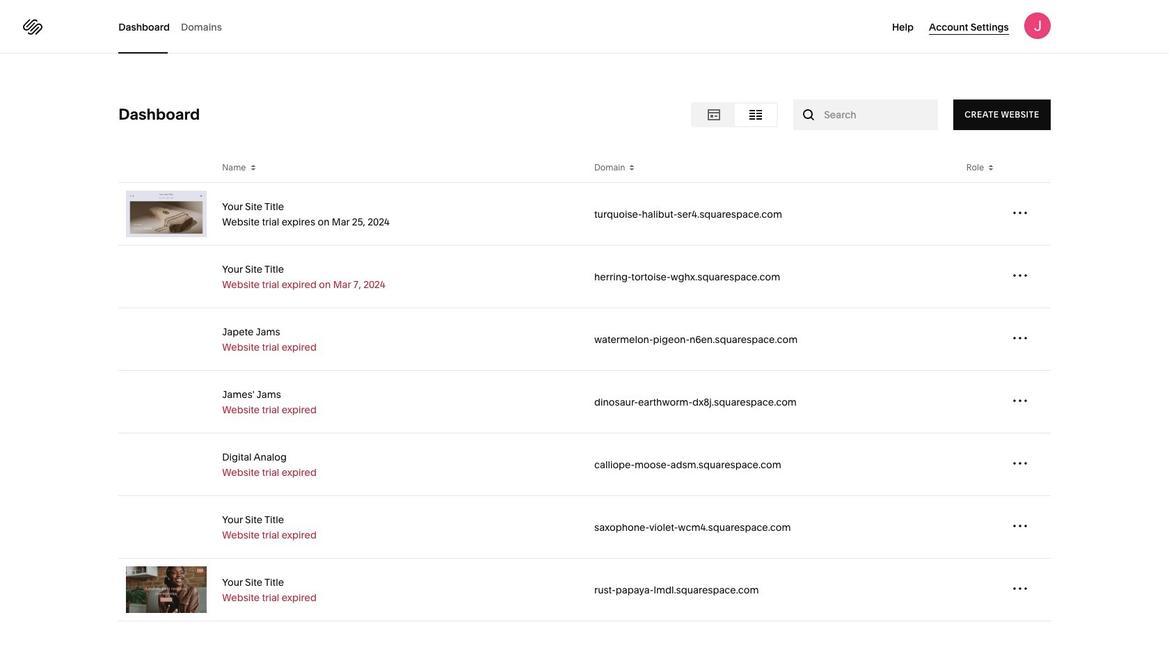 Task type: locate. For each thing, give the bounding box(es) containing it.
row group
[[119, 183, 1051, 622]]

8 row from the top
[[119, 559, 1051, 622]]

column header
[[119, 153, 215, 182], [1005, 153, 1051, 182]]

0 vertical spatial tab list
[[119, 0, 233, 54]]

tab list
[[119, 0, 233, 54], [693, 104, 777, 126]]

cell
[[119, 246, 215, 308], [959, 246, 1005, 308], [119, 308, 215, 370], [959, 308, 1005, 370], [119, 371, 215, 433], [959, 371, 1005, 433], [119, 496, 215, 558], [959, 496, 1005, 558], [959, 559, 1005, 621]]

row
[[119, 153, 1051, 183], [119, 183, 1051, 246], [119, 246, 1051, 308], [119, 308, 1051, 371], [119, 371, 1051, 434], [119, 434, 1051, 496], [119, 496, 1051, 559], [119, 559, 1051, 622]]

table
[[119, 153, 1051, 622]]

1 horizontal spatial column header
[[1005, 153, 1051, 182]]

1 vertical spatial tab list
[[693, 104, 777, 126]]

3 row from the top
[[119, 246, 1051, 308]]

Search field
[[825, 107, 908, 123]]

0 horizontal spatial column header
[[119, 153, 215, 182]]

5 row from the top
[[119, 371, 1051, 434]]



Task type: vqa. For each thing, say whether or not it's contained in the screenshot.
the bottom "tab list"
yes



Task type: describe. For each thing, give the bounding box(es) containing it.
6 row from the top
[[119, 434, 1051, 496]]

1 horizontal spatial tab list
[[693, 104, 777, 126]]

1 column header from the left
[[119, 153, 215, 182]]

1 row from the top
[[119, 153, 1051, 183]]

2 column header from the left
[[1005, 153, 1051, 182]]

7 row from the top
[[119, 496, 1051, 559]]

0 horizontal spatial tab list
[[119, 0, 233, 54]]

2 row from the top
[[119, 183, 1051, 246]]

4 row from the top
[[119, 308, 1051, 371]]



